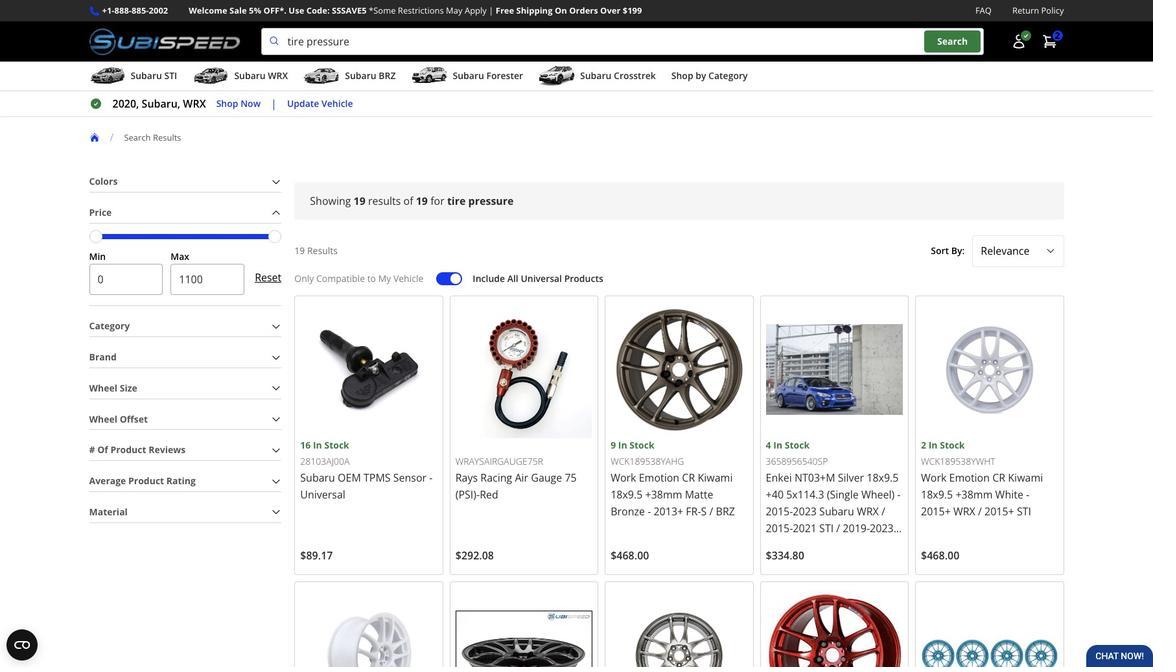 Task type: describe. For each thing, give the bounding box(es) containing it.
offset
[[120, 413, 148, 425]]

search for search results
[[124, 131, 151, 143]]

a subaru brz thumbnail image image
[[304, 66, 340, 86]]

sort
[[931, 244, 949, 257]]

red
[[480, 488, 498, 502]]

75
[[565, 471, 577, 485]]

gauge
[[531, 471, 562, 485]]

5x114.3
[[787, 488, 824, 502]]

- inside the 2 in stock wck189538ywht work emotion cr kiwami 18x9.5 +38mm white - 2015+ wrx / 2015+ sti
[[1026, 488, 1030, 502]]

work emotion cr kiwami 18x9.5 +38mm matte bronze - 2013+ fr-s / brz image
[[611, 301, 748, 438]]

885-
[[132, 5, 149, 16]]

*some restrictions may apply | free shipping on orders over $199
[[369, 5, 642, 16]]

free
[[496, 5, 514, 16]]

search results link
[[124, 131, 192, 143]]

a subaru wrx thumbnail image image
[[193, 66, 229, 86]]

work emotion cr kiwami 18x8.5 +38mm white image
[[300, 587, 437, 667]]

only
[[295, 272, 314, 284]]

return policy link
[[1013, 4, 1064, 18]]

0 horizontal spatial 2023
[[793, 504, 817, 519]]

subispeed logo image
[[89, 28, 240, 55]]

2 in stock wck189538ywht work emotion cr kiwami 18x9.5 +38mm white - 2015+ wrx / 2015+ sti
[[921, 439, 1043, 519]]

tpms
[[364, 471, 391, 485]]

in for work emotion cr kiwami 18x9.5 +38mm white - 2015+ wrx / 2015+ sti
[[929, 439, 938, 451]]

enkei nt03+m emerald blue 18x9.5 +40 5x114.3 (single wheel)  - 2015-2023 subaru wrx / 2015-2021 sti / 2019-2023 forester image
[[921, 587, 1058, 667]]

kiwami for white
[[1008, 471, 1043, 485]]

subaru for subaru forester
[[453, 69, 484, 82]]

forester inside 4 in stock 3658956540sp enkei nt03+m silver 18x9.5 +40 5x114.3 (single wheel) - 2015-2023 subaru wrx / 2015-2021 sti / 2019-2023 forester
[[766, 538, 806, 552]]

showing 19 results of 19 for tire pressure
[[310, 194, 514, 208]]

material
[[89, 506, 128, 518]]

rating
[[167, 475, 196, 487]]

sssave5
[[332, 5, 367, 16]]

subaru for subaru brz
[[345, 69, 376, 82]]

showing
[[310, 194, 351, 208]]

sti inside dropdown button
[[164, 69, 177, 82]]

18x9.5 for work emotion cr kiwami 18x9.5 +38mm white - 2015+ wrx / 2015+ sti
[[921, 488, 953, 502]]

average
[[89, 475, 126, 487]]

universal inside 16 in stock 28103aj00a subaru oem tpms sensor - universal
[[300, 488, 346, 502]]

2019-
[[843, 521, 870, 536]]

stock for enkei nt03+m silver 18x9.5 +40 5x114.3 (single wheel) - 2015-2023 subaru wrx / 2015-2021 sti / 2019-2023 forester
[[785, 439, 810, 451]]

include
[[473, 272, 505, 284]]

wheel offset button
[[89, 410, 282, 429]]

$334.80
[[766, 548, 805, 563]]

wheel)
[[862, 488, 895, 502]]

shop by category button
[[672, 64, 748, 90]]

2 for 2
[[1055, 29, 1060, 42]]

max
[[171, 250, 189, 262]]

white
[[996, 488, 1024, 502]]

orders
[[569, 5, 598, 16]]

2013+
[[654, 504, 683, 519]]

results for search results
[[153, 131, 181, 143]]

my
[[378, 272, 391, 284]]

wheel size button
[[89, 379, 282, 398]]

brand button
[[89, 348, 282, 368]]

- inside 4 in stock 3658956540sp enkei nt03+m silver 18x9.5 +40 5x114.3 (single wheel) - 2015-2023 subaru wrx / 2015-2021 sti / 2019-2023 forester
[[898, 488, 901, 502]]

2 horizontal spatial 19
[[416, 194, 428, 208]]

+40
[[766, 488, 784, 502]]

search button
[[925, 31, 981, 52]]

4
[[766, 439, 771, 451]]

2020,
[[112, 97, 139, 111]]

+38mm for 2013+
[[645, 488, 682, 502]]

/ right home icon at left
[[110, 130, 114, 145]]

5%
[[249, 5, 261, 16]]

to
[[367, 272, 376, 284]]

policy
[[1042, 5, 1064, 16]]

2 button
[[1036, 29, 1064, 55]]

1 horizontal spatial 19
[[354, 194, 366, 208]]

results for 19 results
[[307, 244, 338, 257]]

button image
[[1011, 34, 1027, 49]]

work emotion cr kiwami 18x8.5 +38mm gt silver image
[[611, 587, 748, 667]]

open widget image
[[6, 630, 38, 661]]

18x9.5 for work emotion cr kiwami 18x9.5 +38mm matte bronze - 2013+ fr-s / brz
[[611, 488, 643, 502]]

- inside 9 in stock wck189538yahg work emotion cr kiwami 18x9.5 +38mm matte bronze - 2013+ fr-s / brz
[[648, 504, 651, 519]]

shipping
[[516, 5, 553, 16]]

$292.08
[[456, 548, 494, 563]]

restrictions
[[398, 5, 444, 16]]

by:
[[952, 244, 965, 257]]

for
[[431, 194, 445, 208]]

material button
[[89, 502, 282, 522]]

search input field
[[261, 28, 984, 55]]

reviews
[[149, 444, 186, 456]]

wrx inside the 2 in stock wck189538ywht work emotion cr kiwami 18x9.5 +38mm white - 2015+ wrx / 2015+ sti
[[954, 504, 976, 519]]

a subaru sti thumbnail image image
[[89, 66, 125, 86]]

work emotion cr kiwami  candy apple red 18x9.5 +38 5x114.3 (single wheel) - 2015-2023 subaru wrx / 2015-2021 sti / 2019-2023 forester image
[[766, 587, 903, 667]]

colors button
[[89, 172, 282, 192]]

sale
[[230, 5, 247, 16]]

19 results
[[295, 244, 338, 257]]

crosstrek
[[614, 69, 656, 82]]

work emotion cr kiwami 18x9.5 +38mm white - 2015+ wrx / 2015+ sti image
[[921, 301, 1058, 438]]

Select... button
[[973, 235, 1064, 267]]

all
[[507, 272, 519, 284]]

subaru inside 16 in stock 28103aj00a subaru oem tpms sensor - universal
[[300, 471, 335, 485]]

subaru for subaru sti
[[131, 69, 162, 82]]

sti inside the 2 in stock wck189538ywht work emotion cr kiwami 18x9.5 +38mm white - 2015+ wrx / 2015+ sti
[[1017, 504, 1032, 519]]

home image
[[89, 132, 100, 143]]

product inside 'average product rating' dropdown button
[[128, 475, 164, 487]]

wheel offset
[[89, 413, 148, 425]]

over
[[600, 5, 621, 16]]

wck189538yahg
[[611, 455, 684, 468]]

price button
[[89, 203, 282, 223]]

faq link
[[976, 4, 992, 18]]

off*.
[[264, 5, 287, 16]]

wraysairgauge75r
[[456, 455, 543, 468]]

brz inside dropdown button
[[379, 69, 396, 82]]

shop by category
[[672, 69, 748, 82]]

search results
[[124, 131, 181, 143]]

$468.00 for 2015+
[[921, 548, 960, 563]]

return
[[1013, 5, 1039, 16]]

rays racing air gauge 75 (psi)-red
[[456, 471, 577, 502]]

reset
[[255, 271, 282, 285]]

wck189538ywht
[[921, 455, 996, 468]]

select... image
[[1045, 246, 1056, 256]]

emotion for 2013+
[[639, 471, 680, 485]]

subaru,
[[142, 97, 180, 111]]

colors
[[89, 175, 118, 187]]

average product rating
[[89, 475, 196, 487]]

wheel for wheel offset
[[89, 413, 117, 425]]

oem
[[338, 471, 361, 485]]

update
[[287, 97, 319, 109]]

a subaru crosstrek thumbnail image image
[[539, 66, 575, 86]]

cr for white
[[993, 471, 1006, 485]]

fr-
[[686, 504, 701, 519]]

faq
[[976, 5, 992, 16]]

0 vertical spatial |
[[489, 5, 494, 16]]

average product rating button
[[89, 471, 282, 491]]

results
[[368, 194, 401, 208]]



Task type: locate. For each thing, give the bounding box(es) containing it.
2 $468.00 from the left
[[921, 548, 960, 563]]

*some
[[369, 5, 396, 16]]

1 vertical spatial shop
[[216, 97, 238, 109]]

emotion inside the 2 in stock wck189538ywht work emotion cr kiwami 18x9.5 +38mm white - 2015+ wrx / 2015+ sti
[[950, 471, 990, 485]]

0 horizontal spatial shop
[[216, 97, 238, 109]]

welcome
[[189, 5, 227, 16]]

stock inside 4 in stock 3658956540sp enkei nt03+m silver 18x9.5 +40 5x114.3 (single wheel) - 2015-2023 subaru wrx / 2015-2021 sti / 2019-2023 forester
[[785, 439, 810, 451]]

4 stock from the left
[[940, 439, 965, 451]]

+38mm inside 9 in stock wck189538yahg work emotion cr kiwami 18x9.5 +38mm matte bronze - 2013+ fr-s / brz
[[645, 488, 682, 502]]

0 vertical spatial product
[[110, 444, 146, 456]]

1 horizontal spatial $468.00
[[921, 548, 960, 563]]

wheel left size on the bottom left
[[89, 382, 117, 394]]

enkei
[[766, 471, 792, 485]]

1 horizontal spatial |
[[489, 5, 494, 16]]

1 horizontal spatial +38mm
[[956, 488, 993, 502]]

1 cr from the left
[[682, 471, 695, 485]]

subaru right a subaru brz thumbnail image
[[345, 69, 376, 82]]

0 vertical spatial 2
[[1055, 29, 1060, 42]]

subaru up 2020, subaru, wrx
[[131, 69, 162, 82]]

forester down the 2021 at the right bottom
[[766, 538, 806, 552]]

- right the wheel)
[[898, 488, 901, 502]]

in for enkei nt03+m silver 18x9.5 +40 5x114.3 (single wheel) - 2015-2023 subaru wrx / 2015-2021 sti / 2019-2023 forester
[[774, 439, 783, 451]]

wheel
[[89, 382, 117, 394], [89, 413, 117, 425]]

2015+ down wck189538ywht
[[921, 504, 951, 519]]

1 in from the left
[[313, 439, 322, 451]]

18x9.5 inside 9 in stock wck189538yahg work emotion cr kiwami 18x9.5 +38mm matte bronze - 2013+ fr-s / brz
[[611, 488, 643, 502]]

19 up only
[[295, 244, 305, 257]]

subaru inside subaru brz dropdown button
[[345, 69, 376, 82]]

racing
[[481, 471, 512, 485]]

0 horizontal spatial brz
[[379, 69, 396, 82]]

sti inside 4 in stock 3658956540sp enkei nt03+m silver 18x9.5 +40 5x114.3 (single wheel) - 2015-2023 subaru wrx / 2015-2021 sti / 2019-2023 forester
[[820, 521, 834, 536]]

1 horizontal spatial 2015+
[[985, 504, 1015, 519]]

work down wck189538yahg
[[611, 471, 636, 485]]

wheel size
[[89, 382, 137, 394]]

18x9.5 up the bronze
[[611, 488, 643, 502]]

1 vertical spatial results
[[307, 244, 338, 257]]

use
[[289, 5, 304, 16]]

$89.17
[[300, 548, 333, 563]]

pressure
[[468, 194, 514, 208]]

bronze
[[611, 504, 645, 519]]

stock up 28103aj00a
[[324, 439, 349, 451]]

1 horizontal spatial forester
[[766, 538, 806, 552]]

subaru down 28103aj00a
[[300, 471, 335, 485]]

cr up matte
[[682, 471, 695, 485]]

stock up wck189538yahg
[[630, 439, 655, 451]]

0 horizontal spatial 2015+
[[921, 504, 951, 519]]

cr for matte
[[682, 471, 695, 485]]

stock for work emotion cr kiwami 18x9.5 +38mm matte bronze - 2013+ fr-s / brz
[[630, 439, 655, 451]]

sti up subaru, in the left top of the page
[[164, 69, 177, 82]]

2 inside the 2 in stock wck189538ywht work emotion cr kiwami 18x9.5 +38mm white - 2015+ wrx / 2015+ sti
[[921, 439, 927, 451]]

sensor
[[393, 471, 427, 485]]

2015+ down white
[[985, 504, 1015, 519]]

emotion for wrx
[[950, 471, 990, 485]]

in for subaru oem tpms sensor - universal
[[313, 439, 322, 451]]

18x9.5 down wck189538ywht
[[921, 488, 953, 502]]

stock
[[324, 439, 349, 451], [630, 439, 655, 451], [785, 439, 810, 451], [940, 439, 965, 451]]

in right 9
[[618, 439, 627, 451]]

1 horizontal spatial brz
[[716, 504, 735, 519]]

work down wck189538ywht
[[921, 471, 947, 485]]

1 work from the left
[[611, 471, 636, 485]]

0 vertical spatial 2023
[[793, 504, 817, 519]]

nt03+m
[[795, 471, 835, 485]]

1 emotion from the left
[[639, 471, 680, 485]]

air
[[515, 471, 528, 485]]

wheel left offset
[[89, 413, 117, 425]]

subaru inside 4 in stock 3658956540sp enkei nt03+m silver 18x9.5 +40 5x114.3 (single wheel) - 2015-2023 subaru wrx / 2015-2021 sti / 2019-2023 forester
[[820, 504, 854, 519]]

1 wheel from the top
[[89, 382, 117, 394]]

|
[[489, 5, 494, 16], [271, 97, 277, 111]]

work emotion cr kiwami matte black 18x9.5 +38 5x114.3 (single wheel) - 2015-2023 subaru wrx / 2015-2021 sti / 2019-2023 forester image
[[456, 587, 593, 667]]

0 vertical spatial vehicle
[[322, 97, 353, 109]]

stock up wck189538ywht
[[940, 439, 965, 451]]

forester
[[487, 69, 523, 82], [766, 538, 806, 552]]

2 in from the left
[[618, 439, 627, 451]]

1 horizontal spatial 2
[[1055, 29, 1060, 42]]

work inside 9 in stock wck189538yahg work emotion cr kiwami 18x9.5 +38mm matte bronze - 2013+ fr-s / brz
[[611, 471, 636, 485]]

0 horizontal spatial emotion
[[639, 471, 680, 485]]

1 horizontal spatial kiwami
[[1008, 471, 1043, 485]]

0 horizontal spatial +38mm
[[645, 488, 682, 502]]

2 2015- from the top
[[766, 521, 793, 536]]

price
[[89, 206, 112, 218]]

1 horizontal spatial shop
[[672, 69, 693, 82]]

shop inside shop now link
[[216, 97, 238, 109]]

19 left the results
[[354, 194, 366, 208]]

brz left 'a subaru forester thumbnail image' at top left
[[379, 69, 396, 82]]

2023 up the 2021 at the right bottom
[[793, 504, 817, 519]]

wrx up update
[[268, 69, 288, 82]]

emotion down wck189538yahg
[[639, 471, 680, 485]]

work for work emotion cr kiwami 18x9.5 +38mm matte bronze - 2013+ fr-s / brz
[[611, 471, 636, 485]]

subaru down (single
[[820, 504, 854, 519]]

results down subaru, in the left top of the page
[[153, 131, 181, 143]]

1 horizontal spatial universal
[[521, 272, 562, 284]]

Min text field
[[89, 264, 163, 295]]

of right #
[[97, 444, 108, 456]]

kiwami for matte
[[698, 471, 733, 485]]

rays racing air gauge 75 (psi)-red image
[[456, 301, 593, 438]]

subaru wrx button
[[193, 64, 288, 90]]

1 vertical spatial product
[[128, 475, 164, 487]]

rays
[[456, 471, 478, 485]]

maximum slider
[[269, 230, 282, 243]]

search for search
[[938, 35, 968, 48]]

shop
[[672, 69, 693, 82], [216, 97, 238, 109]]

enkei nt03+m silver 18x9.5 +40 5x114.3 (single wheel) - 2015-2023 subaru wrx / 2015-2021 sti / 2019-2023 forester image
[[766, 301, 903, 438]]

in for work emotion cr kiwami 18x9.5 +38mm matte bronze - 2013+ fr-s / brz
[[618, 439, 627, 451]]

- inside 16 in stock 28103aj00a subaru oem tpms sensor - universal
[[429, 471, 433, 485]]

1 +38mm from the left
[[645, 488, 682, 502]]

18x9.5 up the wheel)
[[867, 471, 899, 485]]

+38mm up 2013+ at the right of the page
[[645, 488, 682, 502]]

1 horizontal spatial emotion
[[950, 471, 990, 485]]

888-
[[114, 5, 132, 16]]

0 vertical spatial wheel
[[89, 382, 117, 394]]

28103aj00a
[[300, 455, 350, 468]]

subaru forester button
[[411, 64, 523, 90]]

search inside button
[[938, 35, 968, 48]]

1 vertical spatial vehicle
[[393, 272, 424, 284]]

0 horizontal spatial 2
[[921, 439, 927, 451]]

code:
[[306, 5, 330, 16]]

shop left now
[[216, 97, 238, 109]]

1 horizontal spatial 2023
[[870, 521, 894, 536]]

2 for 2 in stock wck189538ywht work emotion cr kiwami 18x9.5 +38mm white - 2015+ wrx / 2015+ sti
[[921, 439, 927, 451]]

2002
[[149, 5, 168, 16]]

0 horizontal spatial forester
[[487, 69, 523, 82]]

| left "free"
[[489, 5, 494, 16]]

of inside dropdown button
[[97, 444, 108, 456]]

in inside the 2 in stock wck189538ywht work emotion cr kiwami 18x9.5 +38mm white - 2015+ wrx / 2015+ sti
[[929, 439, 938, 451]]

0 vertical spatial sti
[[164, 69, 177, 82]]

wrx down the wheel)
[[857, 504, 879, 519]]

brz inside 9 in stock wck189538yahg work emotion cr kiwami 18x9.5 +38mm matte bronze - 2013+ fr-s / brz
[[716, 504, 735, 519]]

cr inside the 2 in stock wck189538ywht work emotion cr kiwami 18x9.5 +38mm white - 2015+ wrx / 2015+ sti
[[993, 471, 1006, 485]]

1 2015- from the top
[[766, 504, 793, 519]]

2 inside button
[[1055, 29, 1060, 42]]

work
[[611, 471, 636, 485], [921, 471, 947, 485]]

16 in stock 28103aj00a subaru oem tpms sensor - universal
[[300, 439, 433, 502]]

2 down the policy
[[1055, 29, 1060, 42]]

2 +38mm from the left
[[956, 488, 993, 502]]

subaru inside subaru forester dropdown button
[[453, 69, 484, 82]]

0 horizontal spatial results
[[153, 131, 181, 143]]

4 in from the left
[[929, 439, 938, 451]]

0 vertical spatial 2015-
[[766, 504, 793, 519]]

only compatible to my vehicle
[[295, 272, 424, 284]]

of
[[404, 194, 413, 208], [97, 444, 108, 456]]

0 horizontal spatial 19
[[295, 244, 305, 257]]

+38mm inside the 2 in stock wck189538ywht work emotion cr kiwami 18x9.5 +38mm white - 2015+ wrx / 2015+ sti
[[956, 488, 993, 502]]

1 horizontal spatial sti
[[820, 521, 834, 536]]

may
[[446, 5, 463, 16]]

18x9.5 inside 4 in stock 3658956540sp enkei nt03+m silver 18x9.5 +40 5x114.3 (single wheel) - 2015-2023 subaru wrx / 2015-2021 sti / 2019-2023 forester
[[867, 471, 899, 485]]

sort by:
[[931, 244, 965, 257]]

+1-
[[102, 5, 114, 16]]

shop left by
[[672, 69, 693, 82]]

vehicle down subaru brz dropdown button
[[322, 97, 353, 109]]

0 horizontal spatial universal
[[300, 488, 346, 502]]

stock inside the 2 in stock wck189538ywht work emotion cr kiwami 18x9.5 +38mm white - 2015+ wrx / 2015+ sti
[[940, 439, 965, 451]]

2 cr from the left
[[993, 471, 1006, 485]]

2
[[1055, 29, 1060, 42], [921, 439, 927, 451]]

19 left the for
[[416, 194, 428, 208]]

1 vertical spatial forester
[[766, 538, 806, 552]]

reset button
[[255, 262, 282, 293]]

(single
[[827, 488, 859, 502]]

0 horizontal spatial sti
[[164, 69, 177, 82]]

universal
[[521, 272, 562, 284], [300, 488, 346, 502]]

1 horizontal spatial search
[[938, 35, 968, 48]]

3 stock from the left
[[785, 439, 810, 451]]

1 horizontal spatial results
[[307, 244, 338, 257]]

1 horizontal spatial of
[[404, 194, 413, 208]]

+38mm left white
[[956, 488, 993, 502]]

welcome sale 5% off*. use code: sssave5
[[189, 5, 367, 16]]

stock inside 9 in stock wck189538yahg work emotion cr kiwami 18x9.5 +38mm matte bronze - 2013+ fr-s / brz
[[630, 439, 655, 451]]

1 horizontal spatial 18x9.5
[[867, 471, 899, 485]]

- right sensor
[[429, 471, 433, 485]]

kiwami up white
[[1008, 471, 1043, 485]]

1 kiwami from the left
[[698, 471, 733, 485]]

2021
[[793, 521, 817, 536]]

in inside 4 in stock 3658956540sp enkei nt03+m silver 18x9.5 +40 5x114.3 (single wheel) - 2015-2023 subaru wrx / 2015-2021 sti / 2019-2023 forester
[[774, 439, 783, 451]]

-
[[429, 471, 433, 485], [898, 488, 901, 502], [1026, 488, 1030, 502], [648, 504, 651, 519]]

kiwami up matte
[[698, 471, 733, 485]]

18x9.5
[[867, 471, 899, 485], [611, 488, 643, 502], [921, 488, 953, 502]]

1 vertical spatial sti
[[1017, 504, 1032, 519]]

0 horizontal spatial 18x9.5
[[611, 488, 643, 502]]

sti right the 2021 at the right bottom
[[820, 521, 834, 536]]

subaru for subaru crosstrek
[[580, 69, 612, 82]]

sti down white
[[1017, 504, 1032, 519]]

$199
[[623, 5, 642, 16]]

2 work from the left
[[921, 471, 947, 485]]

wrx down a subaru wrx thumbnail image
[[183, 97, 206, 111]]

subaru inside subaru crosstrek dropdown button
[[580, 69, 612, 82]]

universal right all at the top
[[521, 272, 562, 284]]

return policy
[[1013, 5, 1064, 16]]

subaru sti button
[[89, 64, 177, 90]]

9 in stock wck189538yahg work emotion cr kiwami 18x9.5 +38mm matte bronze - 2013+ fr-s / brz
[[611, 439, 735, 519]]

emotion down wck189538ywht
[[950, 471, 990, 485]]

0 vertical spatial shop
[[672, 69, 693, 82]]

1 $468.00 from the left
[[611, 548, 649, 563]]

size
[[120, 382, 137, 394]]

results up compatible
[[307, 244, 338, 257]]

wheel for wheel size
[[89, 382, 117, 394]]

in right "16"
[[313, 439, 322, 451]]

category
[[89, 320, 130, 332]]

2 vertical spatial sti
[[820, 521, 834, 536]]

wrx down wck189538ywht
[[954, 504, 976, 519]]

include all universal products
[[473, 272, 603, 284]]

+38mm for wrx
[[956, 488, 993, 502]]

in inside 9 in stock wck189538yahg work emotion cr kiwami 18x9.5 +38mm matte bronze - 2013+ fr-s / brz
[[618, 439, 627, 451]]

0 vertical spatial results
[[153, 131, 181, 143]]

in right 4
[[774, 439, 783, 451]]

/ inside the 2 in stock wck189538ywht work emotion cr kiwami 18x9.5 +38mm white - 2015+ wrx / 2015+ sti
[[978, 504, 982, 519]]

0 vertical spatial forester
[[487, 69, 523, 82]]

/ down wck189538ywht
[[978, 504, 982, 519]]

/ right s
[[710, 504, 713, 519]]

0 horizontal spatial $468.00
[[611, 548, 649, 563]]

0 vertical spatial of
[[404, 194, 413, 208]]

product
[[110, 444, 146, 456], [128, 475, 164, 487]]

shop for shop now
[[216, 97, 238, 109]]

2 up wck189538ywht
[[921, 439, 927, 451]]

0 horizontal spatial of
[[97, 444, 108, 456]]

2 2015+ from the left
[[985, 504, 1015, 519]]

wheel inside wheel offset dropdown button
[[89, 413, 117, 425]]

stock for subaru oem tpms sensor - universal
[[324, 439, 349, 451]]

subaru right 'a subaru forester thumbnail image' at top left
[[453, 69, 484, 82]]

subaru left the crosstrek at the right of the page
[[580, 69, 612, 82]]

silver
[[838, 471, 864, 485]]

subaru inside subaru wrx dropdown button
[[234, 69, 266, 82]]

2015- up '$334.80' at the bottom right of page
[[766, 521, 793, 536]]

0 vertical spatial universal
[[521, 272, 562, 284]]

cr inside 9 in stock wck189538yahg work emotion cr kiwami 18x9.5 +38mm matte bronze - 2013+ fr-s / brz
[[682, 471, 695, 485]]

subaru brz
[[345, 69, 396, 82]]

2 wheel from the top
[[89, 413, 117, 425]]

2 kiwami from the left
[[1008, 471, 1043, 485]]

Max text field
[[171, 264, 245, 295]]

wrx inside 4 in stock 3658956540sp enkei nt03+m silver 18x9.5 +40 5x114.3 (single wheel) - 2015-2023 subaru wrx / 2015-2021 sti / 2019-2023 forester
[[857, 504, 879, 519]]

subaru
[[131, 69, 162, 82], [234, 69, 266, 82], [345, 69, 376, 82], [453, 69, 484, 82], [580, 69, 612, 82], [300, 471, 335, 485], [820, 504, 854, 519]]

product down offset
[[110, 444, 146, 456]]

2 emotion from the left
[[950, 471, 990, 485]]

1 vertical spatial of
[[97, 444, 108, 456]]

kiwami inside the 2 in stock wck189538ywht work emotion cr kiwami 18x9.5 +38mm white - 2015+ wrx / 2015+ sti
[[1008, 471, 1043, 485]]

brz right s
[[716, 504, 735, 519]]

in up wck189538ywht
[[929, 439, 938, 451]]

# of product reviews button
[[89, 440, 282, 460]]

work for work emotion cr kiwami 18x9.5 +38mm white - 2015+ wrx / 2015+ sti
[[921, 471, 947, 485]]

1 vertical spatial 2
[[921, 439, 927, 451]]

shop for shop by category
[[672, 69, 693, 82]]

0 vertical spatial brz
[[379, 69, 396, 82]]

2015- down +40
[[766, 504, 793, 519]]

(psi)-
[[456, 488, 480, 502]]

vehicle inside update vehicle "button"
[[322, 97, 353, 109]]

forester inside dropdown button
[[487, 69, 523, 82]]

wrx
[[268, 69, 288, 82], [183, 97, 206, 111], [857, 504, 879, 519], [954, 504, 976, 519]]

16
[[300, 439, 311, 451]]

1 vertical spatial search
[[124, 131, 151, 143]]

stock inside 16 in stock 28103aj00a subaru oem tpms sensor - universal
[[324, 439, 349, 451]]

subaru oem tpms sensor - universal image
[[300, 301, 437, 438]]

on
[[555, 5, 567, 16]]

wrx inside dropdown button
[[268, 69, 288, 82]]

0 horizontal spatial work
[[611, 471, 636, 485]]

universal down oem
[[300, 488, 346, 502]]

update vehicle button
[[287, 96, 353, 111]]

1 vertical spatial universal
[[300, 488, 346, 502]]

0 horizontal spatial cr
[[682, 471, 695, 485]]

4 in stock 3658956540sp enkei nt03+m silver 18x9.5 +40 5x114.3 (single wheel) - 2015-2023 subaru wrx / 2015-2021 sti / 2019-2023 forester
[[766, 439, 901, 552]]

1 stock from the left
[[324, 439, 349, 451]]

product down # of product reviews
[[128, 475, 164, 487]]

1 horizontal spatial work
[[921, 471, 947, 485]]

1 vertical spatial 2015-
[[766, 521, 793, 536]]

- left 2013+ at the right of the page
[[648, 504, 651, 519]]

work inside the 2 in stock wck189538ywht work emotion cr kiwami 18x9.5 +38mm white - 2015+ wrx / 2015+ sti
[[921, 471, 947, 485]]

category button
[[89, 317, 282, 337]]

2015-
[[766, 504, 793, 519], [766, 521, 793, 536]]

# of product reviews
[[89, 444, 186, 456]]

a subaru forester thumbnail image image
[[411, 66, 448, 86]]

subaru inside subaru sti dropdown button
[[131, 69, 162, 82]]

brand
[[89, 351, 117, 363]]

vehicle right my
[[393, 272, 424, 284]]

stock for work emotion cr kiwami 18x9.5 +38mm white - 2015+ wrx / 2015+ sti
[[940, 439, 965, 451]]

1 vertical spatial 2023
[[870, 521, 894, 536]]

1 vertical spatial |
[[271, 97, 277, 111]]

2023 down the wheel)
[[870, 521, 894, 536]]

- right white
[[1026, 488, 1030, 502]]

1 horizontal spatial vehicle
[[393, 272, 424, 284]]

0 vertical spatial search
[[938, 35, 968, 48]]

min
[[89, 250, 106, 262]]

1 horizontal spatial cr
[[993, 471, 1006, 485]]

| right now
[[271, 97, 277, 111]]

1 vertical spatial wheel
[[89, 413, 117, 425]]

in inside 16 in stock 28103aj00a subaru oem tpms sensor - universal
[[313, 439, 322, 451]]

shop inside shop by category "dropdown button"
[[672, 69, 693, 82]]

18x9.5 inside the 2 in stock wck189538ywht work emotion cr kiwami 18x9.5 +38mm white - 2015+ wrx / 2015+ sti
[[921, 488, 953, 502]]

stock up the 3658956540sp
[[785, 439, 810, 451]]

1 vertical spatial brz
[[716, 504, 735, 519]]

in
[[313, 439, 322, 451], [618, 439, 627, 451], [774, 439, 783, 451], [929, 439, 938, 451]]

subaru crosstrek
[[580, 69, 656, 82]]

forester left the a subaru crosstrek thumbnail image
[[487, 69, 523, 82]]

minimum slider
[[89, 230, 102, 243]]

product inside # of product reviews dropdown button
[[110, 444, 146, 456]]

0 horizontal spatial search
[[124, 131, 151, 143]]

matte
[[685, 488, 713, 502]]

/ left 2019-
[[837, 521, 840, 536]]

/ inside 9 in stock wck189538yahg work emotion cr kiwami 18x9.5 +38mm matte bronze - 2013+ fr-s / brz
[[710, 504, 713, 519]]

emotion inside 9 in stock wck189538yahg work emotion cr kiwami 18x9.5 +38mm matte bronze - 2013+ fr-s / brz
[[639, 471, 680, 485]]

kiwami inside 9 in stock wck189538yahg work emotion cr kiwami 18x9.5 +38mm matte bronze - 2013+ fr-s / brz
[[698, 471, 733, 485]]

$468.00
[[611, 548, 649, 563], [921, 548, 960, 563]]

+1-888-885-2002
[[102, 5, 168, 16]]

2 horizontal spatial 18x9.5
[[921, 488, 953, 502]]

$468.00 for -
[[611, 548, 649, 563]]

0 horizontal spatial |
[[271, 97, 277, 111]]

subaru wrx
[[234, 69, 288, 82]]

3 in from the left
[[774, 439, 783, 451]]

subaru for subaru wrx
[[234, 69, 266, 82]]

of right the results
[[404, 194, 413, 208]]

0 horizontal spatial vehicle
[[322, 97, 353, 109]]

cr
[[682, 471, 695, 485], [993, 471, 1006, 485]]

/ down the wheel)
[[882, 504, 886, 519]]

2 stock from the left
[[630, 439, 655, 451]]

wheel inside 'wheel size' dropdown button
[[89, 382, 117, 394]]

1 2015+ from the left
[[921, 504, 951, 519]]

subaru up now
[[234, 69, 266, 82]]

0 horizontal spatial kiwami
[[698, 471, 733, 485]]

2 horizontal spatial sti
[[1017, 504, 1032, 519]]

compatible
[[316, 272, 365, 284]]

cr up white
[[993, 471, 1006, 485]]



Task type: vqa. For each thing, say whether or not it's contained in the screenshot.
the Subaru OEM TPMS Sensor - Universal image
yes



